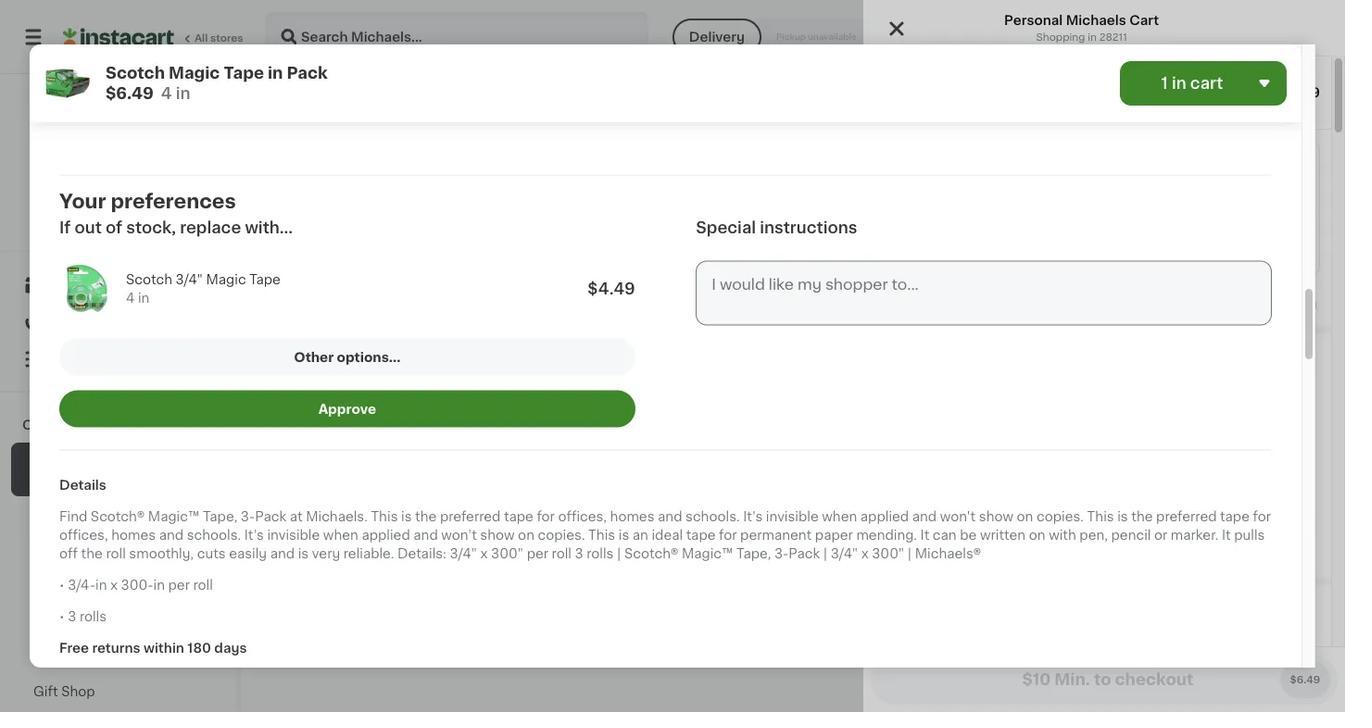Task type: vqa. For each thing, say whether or not it's contained in the screenshot.
'American' inside "$ 5 53 /lb $7.19 Publix Deli White American Cheese $0.35/oz"
no



Task type: locate. For each thing, give the bounding box(es) containing it.
the up details:
[[415, 511, 437, 524]]

reliable.
[[344, 548, 394, 561]]

scotch® up the floral
[[91, 511, 145, 524]]

by
[[1151, 30, 1169, 44]]

2 sided from the left
[[928, 55, 966, 68]]

request button
[[524, 265, 606, 298]]

preferred
[[440, 511, 501, 524], [1157, 511, 1217, 524]]

3 for rolls
[[68, 611, 76, 624]]

shop down bags
[[61, 686, 95, 699]]

christmas floral & arrangements & greenery
[[33, 543, 204, 575]]

0 vertical spatial apparel
[[431, 98, 542, 124]]

magic down all
[[169, 65, 220, 81]]

cart inside button
[[996, 510, 1019, 520]]

1 300" from the left
[[491, 548, 524, 561]]

is
[[401, 511, 412, 524], [1118, 511, 1128, 524], [619, 530, 629, 543], [298, 548, 309, 561]]

this left an
[[589, 530, 616, 543]]

0 horizontal spatial cart
[[996, 510, 1019, 520]]

copies. up with at the right
[[1037, 511, 1084, 524]]

2 $ from the left
[[456, 430, 463, 440]]

won't down 'likely'
[[441, 530, 477, 543]]

0 vertical spatial show
[[979, 511, 1014, 524]]

product group
[[452, 259, 612, 527]]

1 inside button
[[1297, 31, 1302, 44]]

scotch 3/4" magic tape
[[59, 36, 214, 49]]

1 vertical spatial double
[[878, 55, 925, 68]]

3- left the "by" at the top of the page
[[1132, 36, 1146, 49]]

x down 'likely'
[[480, 548, 488, 561]]

pack down permanent
[[789, 548, 820, 561]]

3- down permanent
[[775, 548, 789, 561]]

your preferences
[[59, 193, 236, 212]]

christmas for christmas apparel & jewelry link at the left
[[33, 454, 100, 467]]

0 horizontal spatial personal
[[947, 510, 993, 520]]

0 horizontal spatial it's
[[244, 530, 264, 543]]

• left 3/4-
[[59, 580, 65, 593]]

christmas for christmas crafts & diy link
[[33, 508, 100, 521]]

0 horizontal spatial removable
[[305, 55, 378, 68]]

christmas apparel & jewelry up christmas crafts & diy
[[33, 454, 167, 486]]

shop inside gift shop link
[[61, 686, 95, 699]]

1 horizontal spatial tape,
[[737, 548, 771, 561]]

sided inside scotch 1/2x300" double sided removable scrapbooking tape
[[264, 55, 301, 68]]

roll up • 3/4-in  x 300-in per roll
[[106, 548, 126, 561]]

homes up the floral
[[111, 530, 156, 543]]

2 vertical spatial 3
[[68, 611, 76, 624]]

it left pulls
[[1222, 530, 1231, 543]]

tape left delivery button
[[619, 36, 650, 49]]

delivery button
[[673, 19, 762, 56]]

None search field
[[265, 11, 649, 63]]

1 vertical spatial magic
[[169, 65, 220, 81]]

0 horizontal spatial christmas apparel & jewelry
[[33, 454, 167, 486]]

per inside 'find scotch® magic™ tape, 3-pack at michaels. this is the preferred tape for offices, homes and schools. it's invisible when applied and won't show on copies. this is the preferred tape for offices, homes and schools. it's invisible when applied and won't show on copies. this is an ideal tape for permanent paper mending. it can be written on with pen, pencil or marker. it pulls off the roll smoothly, cuts easily and is very reliable. details: 3/4" x 300" per roll 3 rolls | scotch® magic™ tape, 3-pack | 3/4" x 300" | michaels®'
[[527, 548, 549, 561]]

christmas apparel & jewelry down the with
[[278, 98, 692, 124]]

roll down cuts
[[193, 580, 213, 593]]

0 horizontal spatial 1
[[1162, 76, 1168, 91]]

4 up again
[[126, 292, 135, 305]]

2 99 from the left
[[477, 430, 492, 440]]

scotch 1/2x300" double sided removable scrapbooking tape button
[[264, 0, 454, 121]]

0 horizontal spatial offices,
[[59, 530, 108, 543]]

christmas inside christmas link
[[22, 419, 91, 432]]

1 horizontal spatial 99
[[477, 430, 492, 440]]

• 3/4-in  x 300-in per roll
[[59, 580, 213, 593]]

find scotch® magic™ tape, 3-pack at michaels. this is the preferred tape for offices, homes and schools. it's invisible when applied and won't show on copies. this is the preferred tape for offices, homes and schools. it's invisible when applied and won't show on copies. this is an ideal tape for permanent paper mending. it can be written on with pen, pencil or marker. it pulls off the roll smoothly, cuts easily and is very reliable. details: 3/4" x 300" per roll 3 rolls | scotch® magic™ tape, 3-pack | 3/4" x 300" | michaels®
[[59, 511, 1271, 561]]

cart
[[1130, 14, 1159, 27], [996, 510, 1019, 520]]

$ 3 99
[[456, 429, 492, 448]]

0 horizontal spatial $
[[282, 430, 289, 440]]

99 inside $ 3 99
[[477, 430, 492, 440]]

pack down 1/2x300"
[[287, 65, 328, 81]]

x up the trees in the left bottom of the page
[[110, 580, 118, 593]]

apparel down the with
[[431, 98, 542, 124]]

is left very
[[298, 548, 309, 561]]

cart up written
[[996, 510, 1019, 520]]

1 vertical spatial shop
[[61, 686, 95, 699]]

special
[[696, 220, 756, 236]]

show down 'likely'
[[480, 530, 515, 543]]

adhesive
[[766, 36, 826, 49]]

1 vertical spatial schools.
[[187, 530, 241, 543]]

it's
[[743, 511, 763, 524], [244, 530, 264, 543]]

paper
[[815, 530, 853, 543]]

1 it from the left
[[921, 530, 930, 543]]

christmas link
[[11, 408, 225, 443]]

0 vertical spatial won't
[[940, 511, 976, 524]]

4 inside scotch 3/4" magic tape 4 in
[[126, 292, 135, 305]]

gift inside christmas wrapping paper & gift bags
[[47, 651, 72, 664]]

the
[[415, 511, 437, 524], [1132, 511, 1153, 524], [81, 548, 103, 561]]

floral
[[103, 543, 139, 556]]

x
[[955, 36, 963, 49], [480, 548, 488, 561], [862, 548, 869, 561], [110, 580, 118, 593]]

|
[[617, 548, 621, 561], [824, 548, 828, 561], [908, 548, 912, 561]]

$ inside $ 2 99
[[282, 430, 289, 440]]

replace
[[180, 220, 241, 236]]

satisfaction
[[78, 225, 140, 235]]

christmas
[[278, 98, 425, 124], [22, 419, 91, 432], [33, 454, 100, 467], [33, 508, 100, 521], [33, 543, 100, 556], [33, 597, 100, 610], [33, 632, 100, 645]]

sided down 1/2"
[[928, 55, 966, 68]]

copies.
[[1037, 511, 1084, 524], [538, 530, 585, 543]]

0 vertical spatial magic
[[139, 36, 179, 49]]

personal for cart
[[947, 510, 993, 520]]

1 vertical spatial 1
[[1162, 76, 1168, 91]]

on down likely out of stock
[[518, 530, 535, 543]]

0 horizontal spatial double
[[377, 36, 424, 49]]

1 vertical spatial personal
[[947, 510, 993, 520]]

0 vertical spatial removable
[[542, 36, 616, 49]]

tape inside scotch 3/4" magic tape 4 in
[[249, 273, 281, 286]]

magic for scotch 3/4" magic tape
[[139, 36, 179, 49]]

magic™ up the smoothly,
[[148, 511, 200, 524]]

magic up the (91)
[[139, 36, 179, 49]]

stores
[[210, 33, 243, 43]]

personal inside button
[[947, 510, 993, 520]]

0 horizontal spatial when
[[323, 530, 358, 543]]

$ inside $ 3 99
[[456, 430, 463, 440]]

$6.49 down the (91)
[[106, 86, 154, 101]]

3/4" down if out of stock, replace with...
[[176, 273, 203, 286]]

0 horizontal spatial 4
[[59, 71, 66, 82]]

scotch® down an
[[625, 548, 679, 561]]

double right 1/2x300"
[[377, 36, 424, 49]]

1 horizontal spatial for
[[719, 530, 737, 543]]

& down dispenser
[[549, 98, 572, 124]]

cart up delivery by 1:50pm
[[1130, 14, 1159, 27]]

delivery inside button
[[689, 31, 745, 44]]

1 horizontal spatial jewelry
[[578, 98, 692, 124]]

•
[[59, 580, 65, 593], [59, 611, 65, 624]]

1 horizontal spatial sided
[[928, 55, 966, 68]]

1/2x300"
[[314, 36, 373, 49]]

1 in cart field
[[1120, 61, 1287, 106]]

scotch 3/4" magic tape image
[[59, 261, 115, 317]]

2 it from the left
[[1222, 530, 1231, 543]]

2 preferred from the left
[[1157, 511, 1217, 524]]

christmas apparel & jewelry link
[[11, 443, 225, 497]]

1 sided from the left
[[264, 55, 301, 68]]

magic for scotch 3/4" magic tape 4 in
[[206, 273, 246, 286]]

0 vertical spatial christmas apparel & jewelry
[[278, 98, 692, 124]]

0 vertical spatial when
[[822, 511, 857, 524]]

0 horizontal spatial copies.
[[538, 530, 585, 543]]

pen,
[[1080, 530, 1108, 543]]

if
[[59, 220, 71, 236]]

0 vertical spatial of
[[106, 220, 122, 236]]

1 horizontal spatial 3-
[[775, 548, 789, 561]]

& up diy
[[157, 454, 167, 467]]

99 inside $ 2 99
[[303, 430, 317, 440]]

sided
[[264, 55, 301, 68], [928, 55, 966, 68]]

personal inside "personal michaels cart shopping in 28211"
[[1005, 14, 1063, 27]]

magic inside scotch 3/4" magic tape 4 in
[[206, 273, 246, 286]]

0 horizontal spatial preferred
[[440, 511, 501, 524]]

free returns within 180 days
[[59, 643, 247, 656]]

show up written
[[979, 511, 1014, 524]]

0 horizontal spatial sided
[[264, 55, 301, 68]]

on left with at the right
[[1029, 530, 1046, 543]]

tape
[[183, 36, 214, 49], [829, 36, 861, 49], [619, 36, 650, 49], [1241, 36, 1272, 49], [969, 55, 1000, 68], [224, 65, 264, 81], [358, 73, 389, 86], [249, 273, 281, 286]]

2 horizontal spatial for
[[1253, 511, 1271, 524]]

out inside product group
[[504, 511, 522, 521]]

0 horizontal spatial 3
[[68, 611, 76, 624]]

1 vertical spatial magic™
[[682, 548, 734, 561]]

personal cart
[[947, 510, 1019, 520]]

1 99 from the left
[[303, 430, 317, 440]]

won't up be
[[940, 511, 976, 524]]

invisible up permanent
[[766, 511, 819, 524]]

0 horizontal spatial jewelry
[[33, 473, 85, 486]]

0 horizontal spatial of
[[106, 220, 122, 236]]

0 horizontal spatial scotch®
[[91, 511, 145, 524]]

applied up mending.
[[861, 511, 909, 524]]

go to cart element
[[1280, 404, 1317, 441], [1280, 508, 1317, 545]]

0 vertical spatial scotch®
[[91, 511, 145, 524]]

scotch inside scotch 1/2x300" double sided removable scrapbooking tape
[[264, 36, 310, 49]]

removable up dispenser
[[542, 36, 616, 49]]

returns
[[92, 643, 140, 656]]

gift
[[1025, 299, 1049, 312]]

tape inside scotch 3m removable tape with dispenser
[[619, 36, 650, 49]]

this up pen,
[[1088, 511, 1114, 524]]

service type group
[[673, 19, 872, 56]]

personal
[[1005, 14, 1063, 27], [947, 510, 993, 520]]

items in cart element
[[947, 526, 1025, 563]]

prices
[[137, 206, 170, 216]]

removable inside scotch 3m removable tape with dispenser
[[542, 36, 616, 49]]

for right 'likely'
[[537, 511, 555, 524]]

1 • from the top
[[59, 580, 65, 593]]

• down christmas trees
[[59, 611, 65, 624]]

stock,
[[126, 220, 176, 236]]

1 horizontal spatial copies.
[[1037, 511, 1084, 524]]

$6.49 down 1 button
[[1282, 86, 1321, 99]]

3/4" inside scotch 3/4" magic tape 4 in
[[176, 273, 203, 286]]

days
[[214, 643, 247, 656]]

1 horizontal spatial offices,
[[558, 511, 607, 524]]

1 horizontal spatial double
[[878, 55, 925, 68]]

invisible down the at
[[267, 530, 320, 543]]

out right 'likely'
[[504, 511, 522, 521]]

1 vertical spatial per
[[168, 580, 190, 593]]

1 horizontal spatial personal
[[1005, 14, 1063, 27]]

tape right adhesive
[[829, 36, 861, 49]]

and up details:
[[414, 530, 438, 543]]

4 down instacart logo
[[59, 71, 66, 82]]

1 horizontal spatial show
[[979, 511, 1014, 524]]

1 horizontal spatial scotch®
[[625, 548, 679, 561]]

it's up easily on the left
[[244, 530, 264, 543]]

christmas wrapping paper & gift bags link
[[11, 621, 225, 675]]

billingsley
[[955, 30, 1029, 44]]

1 $ from the left
[[282, 430, 289, 440]]

scotch for scotch 3m removable tape with dispenser
[[469, 36, 515, 49]]

the up pencil
[[1132, 511, 1153, 524]]

jewelry inside christmas apparel & jewelry
[[33, 473, 85, 486]]

1 preferred from the left
[[440, 511, 501, 524]]

1 vertical spatial go to cart element
[[1280, 508, 1317, 545]]

gift shop
[[33, 686, 95, 699]]

1 vertical spatial show
[[480, 530, 515, 543]]

3 inside product group
[[463, 429, 476, 448]]

sided inside scotch 1/2" x 250" clear double sided tape
[[928, 55, 966, 68]]

in inside field
[[1172, 76, 1187, 91]]

0 horizontal spatial $6.49
[[106, 86, 154, 101]]

0 horizontal spatial 300"
[[491, 548, 524, 561]]

tape, up cuts
[[203, 511, 238, 524]]

per down greenery
[[168, 580, 190, 593]]

1 vertical spatial won't
[[441, 530, 477, 543]]

for up pulls
[[1253, 511, 1271, 524]]

300" down likely out of stock
[[491, 548, 524, 561]]

1 in cart
[[1162, 76, 1224, 91]]

1 vertical spatial tape,
[[737, 548, 771, 561]]

2 horizontal spatial the
[[1132, 511, 1153, 524]]

★★★★★
[[59, 54, 124, 67], [59, 54, 124, 67], [1083, 54, 1147, 67], [1083, 54, 1147, 67]]

christmas trees link
[[11, 586, 225, 621]]

written
[[980, 530, 1026, 543]]

0 vertical spatial shop
[[52, 279, 87, 292]]

x inside scotch 1/2" x 250" clear double sided tape
[[955, 36, 963, 49]]

2 • from the top
[[59, 611, 65, 624]]

0 vertical spatial •
[[59, 580, 65, 593]]

jewelry
[[578, 98, 692, 124], [33, 473, 85, 486]]

1 vertical spatial it's
[[244, 530, 264, 543]]

with
[[1049, 530, 1077, 543]]

copies. down stock
[[538, 530, 585, 543]]

tape down 250"
[[969, 55, 1000, 68]]

michaels logo image
[[77, 96, 159, 178]]

1 horizontal spatial 1
[[1297, 31, 1302, 44]]

personal up be
[[947, 510, 993, 520]]

scotch inside scotch magic tape in pack $6.49 4 in
[[106, 65, 165, 81]]

1 horizontal spatial michaels
[[1066, 14, 1127, 27]]

removable inside scotch 1/2x300" double sided removable scrapbooking tape
[[305, 55, 378, 68]]

(573)
[[1151, 57, 1178, 67]]

per down stock
[[527, 548, 549, 561]]

2 vertical spatial magic
[[206, 273, 246, 286]]

scotch inside scotch 1/2" x 250" clear double sided tape
[[878, 36, 924, 49]]

1 vertical spatial christmas apparel & jewelry
[[33, 454, 167, 486]]

christmas inside christmas crafts & diy link
[[33, 508, 100, 521]]

&
[[549, 98, 572, 124], [157, 454, 167, 467], [147, 508, 157, 521], [142, 543, 152, 556], [129, 562, 139, 575], [33, 651, 44, 664]]

preferred up details:
[[440, 511, 501, 524]]

michaels
[[1066, 14, 1127, 27], [88, 184, 148, 197]]

0 horizontal spatial 3-
[[241, 511, 255, 524]]

1 inside field
[[1162, 76, 1168, 91]]

scotch for scotch magic tape in pack $6.49 4 in
[[106, 65, 165, 81]]

in
[[1088, 32, 1097, 42], [268, 65, 283, 81], [69, 71, 78, 82], [1172, 76, 1187, 91], [176, 86, 190, 101], [138, 292, 150, 305], [95, 580, 107, 593], [153, 580, 165, 593]]

of
[[106, 220, 122, 236], [524, 511, 535, 521]]

michaels up 28211
[[1066, 14, 1127, 27]]

when down michaels.
[[323, 530, 358, 543]]

show
[[979, 511, 1014, 524], [480, 530, 515, 543]]

shop up 'buy'
[[52, 279, 87, 292]]

the up arrangements
[[81, 548, 103, 561]]

3 | from the left
[[908, 548, 912, 561]]

christmas inside christmas floral & arrangements & greenery
[[33, 543, 100, 556]]

everyday store prices
[[55, 206, 170, 216]]

1 right giftwrap
[[1297, 31, 1302, 44]]

(91)
[[128, 57, 147, 67]]

scotch inside scotch 3/4" magic tape 4 in
[[126, 273, 172, 286]]

and up can
[[913, 511, 937, 524]]

it left can
[[921, 530, 930, 543]]

2 horizontal spatial 3-
[[1132, 36, 1146, 49]]

homes
[[610, 511, 655, 524], [111, 530, 156, 543]]

make
[[907, 299, 944, 312]]

this up reliable. on the left
[[371, 511, 398, 524]]

very
[[312, 548, 340, 561]]

$ for 2
[[282, 430, 289, 440]]

apparel down christmas link
[[103, 454, 154, 467]]

1 horizontal spatial 300"
[[872, 548, 905, 561]]

1 horizontal spatial won't
[[940, 511, 976, 524]]

magic™ down ideal
[[682, 548, 734, 561]]

0 horizontal spatial it
[[921, 530, 930, 543]]

1 horizontal spatial 4
[[126, 292, 135, 305]]

& inside christmas wrapping paper & gift bags
[[33, 651, 44, 664]]

christmas inside christmas apparel & jewelry
[[33, 454, 100, 467]]

rolls
[[587, 548, 614, 561], [80, 611, 107, 624]]

double down 530
[[878, 55, 925, 68]]

1 go to cart element from the top
[[1280, 404, 1317, 441]]

& inside christmas apparel & jewelry
[[157, 454, 167, 467]]

in inside "personal michaels cart shopping in 28211"
[[1088, 32, 1097, 42]]

of inside product group
[[524, 511, 535, 521]]

sided up scrapbooking
[[264, 55, 301, 68]]

stock
[[538, 511, 567, 521]]

and right easily on the left
[[270, 548, 295, 561]]

christmas apparel & jewelry
[[278, 98, 692, 124], [33, 454, 167, 486]]

1 horizontal spatial apparel
[[431, 98, 542, 124]]

tape down 1/2x300"
[[358, 73, 389, 86]]

0 vertical spatial 1
[[1297, 31, 1302, 44]]

0 vertical spatial per
[[527, 548, 549, 561]]

delivery
[[1088, 30, 1147, 44], [689, 31, 745, 44]]

scotch inside scotch 3m removable tape with dispenser
[[469, 36, 515, 49]]

for
[[537, 511, 555, 524], [1253, 511, 1271, 524], [719, 530, 737, 543]]

tape right 'likely'
[[504, 511, 534, 524]]

homes up an
[[610, 511, 655, 524]]

0 vertical spatial michaels
[[1066, 14, 1127, 27]]

1 horizontal spatial it
[[1222, 530, 1231, 543]]

won't
[[940, 511, 976, 524], [441, 530, 477, 543]]

reset button
[[386, 163, 437, 200]]

out down 'everyday'
[[75, 220, 102, 236]]

99 up 'likely'
[[477, 430, 492, 440]]

rolls inside 'find scotch® magic™ tape, 3-pack at michaels. this is the preferred tape for offices, homes and schools. it's invisible when applied and won't show on copies. this is the preferred tape for offices, homes and schools. it's invisible when applied and won't show on copies. this is an ideal tape for permanent paper mending. it can be written on with pen, pencil or marker. it pulls off the roll smoothly, cuts easily and is very reliable. details: 3/4" x 300" per roll 3 rolls | scotch® magic™ tape, 3-pack | 3/4" x 300" | michaels®'
[[587, 548, 614, 561]]

0 vertical spatial copies.
[[1037, 511, 1084, 524]]

$6.49 inside scotch magic tape in pack $6.49 4 in
[[106, 86, 154, 101]]

530 billingsley road button
[[894, 11, 1070, 63]]

tape up pulls
[[1221, 511, 1250, 524]]

0 vertical spatial out
[[75, 220, 102, 236]]

99 right 2
[[303, 430, 317, 440]]

scotch for scotch 3-pack giftwrap tape
[[1083, 36, 1129, 49]]

of down everyday store prices on the left
[[106, 220, 122, 236]]

1 vertical spatial removable
[[305, 55, 378, 68]]

1 horizontal spatial per
[[527, 548, 549, 561]]

christmas floral & arrangements & greenery link
[[11, 532, 225, 586]]

roll down stock
[[552, 548, 572, 561]]

applied up reliable. on the left
[[362, 530, 410, 543]]

1 horizontal spatial 3
[[463, 429, 476, 448]]

instacart logo image
[[63, 26, 174, 48]]

2 | from the left
[[824, 548, 828, 561]]

christmas inside christmas wrapping paper & gift bags
[[33, 632, 100, 645]]

1 horizontal spatial out
[[504, 511, 522, 521]]

instructions
[[760, 220, 858, 236]]

roll
[[106, 548, 126, 561], [552, 548, 572, 561], [193, 580, 213, 593]]

3-
[[1132, 36, 1146, 49], [241, 511, 255, 524], [775, 548, 789, 561]]



Task type: describe. For each thing, give the bounding box(es) containing it.
is left an
[[619, 530, 629, 543]]

0 horizontal spatial the
[[81, 548, 103, 561]]

& left diy
[[147, 508, 157, 521]]

double inside scotch 1/2x300" double sided removable scrapbooking tape
[[377, 36, 424, 49]]

I would like my shopper to... text field
[[696, 261, 1272, 326]]

tape up scotch magic tape in pack $6.49 4 in
[[183, 36, 214, 49]]

scotch 3m removable tape with dispenser
[[469, 36, 650, 68]]

is up pencil
[[1118, 511, 1128, 524]]

& up • 3/4-in  x 300-in per roll
[[129, 562, 139, 575]]

3 inside 'find scotch® magic™ tape, 3-pack at michaels. this is the preferred tape for offices, homes and schools. it's invisible when applied and won't show on copies. this is the preferred tape for offices, homes and schools. it's invisible when applied and won't show on copies. this is an ideal tape for permanent paper mending. it can be written on with pen, pencil or marker. it pulls off the roll smoothly, cuts easily and is very reliable. details: 3/4" x 300" per roll 3 rolls | scotch® magic™ tape, 3-pack | 3/4" x 300" | michaels®'
[[575, 548, 584, 561]]

personal michaels cart shopping in 28211
[[1005, 14, 1159, 42]]

• 3 rolls
[[59, 611, 107, 624]]

dispenser
[[502, 55, 568, 68]]

christmas for christmas floral & arrangements & greenery link
[[33, 543, 100, 556]]

1 horizontal spatial tape
[[686, 530, 716, 543]]

1 for 1 in cart
[[1162, 76, 1168, 91]]

1:50pm
[[1173, 30, 1225, 44]]

this
[[947, 299, 972, 312]]

0 horizontal spatial show
[[480, 530, 515, 543]]

road
[[1033, 30, 1070, 44]]

1 vertical spatial invisible
[[267, 530, 320, 543]]

options...
[[337, 351, 401, 364]]

2 vertical spatial 3-
[[775, 548, 789, 561]]

within
[[144, 643, 184, 656]]

smoothly,
[[129, 548, 194, 561]]

1 | from the left
[[617, 548, 621, 561]]

likely out of stock
[[471, 511, 567, 521]]

double inside scotch 1/2" x 250" clear double sided tape
[[878, 55, 925, 68]]

cart
[[1191, 76, 1224, 91]]

2 go to cart element from the top
[[1280, 508, 1317, 545]]

• for • 3 rolls
[[59, 611, 65, 624]]

if out of stock, replace with...
[[59, 220, 293, 236]]

3/4" up the (91)
[[109, 36, 136, 49]]

99 for 3
[[477, 430, 492, 440]]

x down mending.
[[862, 548, 869, 561]]

99 for 2
[[303, 430, 317, 440]]

go to cart image
[[1287, 411, 1309, 434]]

1 horizontal spatial this
[[589, 530, 616, 543]]

4 inside scotch magic tape in pack $6.49 4 in
[[161, 86, 172, 101]]

preferences
[[111, 193, 236, 212]]

request
[[537, 275, 593, 288]]

likely
[[471, 511, 502, 521]]

1 for 1
[[1297, 31, 1302, 44]]

0 horizontal spatial magic™
[[148, 511, 200, 524]]

0 horizontal spatial for
[[537, 511, 555, 524]]

2 horizontal spatial tape
[[1221, 511, 1250, 524]]

out for if
[[75, 220, 102, 236]]

pack up "(573)"
[[1146, 36, 1178, 49]]

greenery
[[143, 562, 204, 575]]

magic inside scotch magic tape in pack $6.49 4 in
[[169, 65, 220, 81]]

can
[[933, 530, 957, 543]]

with...
[[245, 220, 293, 236]]

in inside scotch 3/4" magic tape 4 in
[[138, 292, 150, 305]]

go to cart image
[[1287, 515, 1309, 538]]

2
[[289, 429, 301, 448]]

christmas for the christmas trees link
[[33, 597, 100, 610]]

pack inside scotch magic tape in pack $6.49 4 in
[[287, 65, 328, 81]]

530
[[924, 30, 952, 44]]

scotch for scotch 1/2" x 250" clear double sided tape
[[878, 36, 924, 49]]

free
[[59, 643, 89, 656]]

tape right giftwrap
[[1241, 36, 1272, 49]]

is up details:
[[401, 511, 412, 524]]

1 horizontal spatial when
[[822, 511, 857, 524]]

mending.
[[857, 530, 917, 543]]

pack left the at
[[255, 511, 287, 524]]

0 horizontal spatial won't
[[441, 530, 477, 543]]

christmas for "christmas wrapping paper & gift bags" link
[[33, 632, 100, 645]]

other options... button
[[59, 339, 636, 376]]

arrangements
[[33, 562, 126, 575]]

personal cart button
[[864, 474, 1332, 578]]

scotch for scotch 1/2x300" double sided removable scrapbooking tape
[[264, 36, 310, 49]]

1 vertical spatial scotch®
[[625, 548, 679, 561]]

recollections
[[673, 36, 763, 49]]

0 horizontal spatial tape
[[504, 511, 534, 524]]

gift shop link
[[11, 675, 225, 710]]

tape inside scotch 1/2" x 250" clear double sided tape
[[969, 55, 1000, 68]]

your
[[59, 193, 106, 212]]

details:
[[398, 548, 447, 561]]

0 vertical spatial jewelry
[[578, 98, 692, 124]]

0 horizontal spatial roll
[[106, 548, 126, 561]]

trees
[[103, 597, 139, 610]]

with
[[469, 55, 498, 68]]

100% satisfaction guarantee button
[[29, 219, 207, 237]]

scotch magic tape in pack $6.49 4 in
[[106, 65, 328, 101]]

an
[[633, 530, 649, 543]]

tape inside scotch magic tape in pack $6.49 4 in
[[224, 65, 264, 81]]

1 vertical spatial gift
[[33, 686, 58, 699]]

bags
[[75, 651, 108, 664]]

shop inside shop link
[[52, 279, 87, 292]]

and up the smoothly,
[[159, 530, 184, 543]]

of for stock,
[[106, 220, 122, 236]]

and up ideal
[[658, 511, 683, 524]]

1 horizontal spatial schools.
[[686, 511, 740, 524]]

$ for 3
[[456, 430, 463, 440]]

2 horizontal spatial roll
[[552, 548, 572, 561]]

$ 2 99
[[282, 429, 317, 448]]

1 vertical spatial 3-
[[241, 511, 255, 524]]

everyday
[[55, 206, 105, 216]]

0 horizontal spatial per
[[168, 580, 190, 593]]

• for • 3/4-in  x 300-in per roll
[[59, 580, 65, 593]]

special instructions
[[696, 220, 858, 236]]

out for likely
[[504, 511, 522, 521]]

scotch 1/2" x 250" clear double sided tape
[[878, 36, 1035, 68]]

all stores
[[195, 33, 243, 43]]

of for stock
[[524, 511, 535, 521]]

cuts
[[197, 548, 226, 561]]

easily
[[229, 548, 267, 561]]

michaels inside "personal michaels cart shopping in 28211"
[[1066, 14, 1127, 27]]

1 horizontal spatial $6.49
[[1282, 86, 1321, 99]]

delivery by 1:50pm
[[1088, 30, 1225, 44]]

buy it again
[[52, 316, 130, 329]]

delivery for delivery
[[689, 31, 745, 44]]

0 horizontal spatial this
[[371, 511, 398, 524]]

1 horizontal spatial homes
[[610, 511, 655, 524]]

0 vertical spatial 3-
[[1132, 36, 1146, 49]]

delivery for delivery by 1:50pm
[[1088, 30, 1147, 44]]

& right the floral
[[142, 543, 152, 556]]

3/4" right details:
[[450, 548, 477, 561]]

christmas trees
[[33, 597, 139, 610]]

it
[[81, 316, 90, 329]]

530 billingsley road
[[924, 30, 1070, 44]]

scotch 1/2" x 250" clear double sided tape button
[[878, 0, 1068, 102]]

apparel inside christmas apparel & jewelry
[[103, 454, 154, 467]]

lists link
[[11, 341, 225, 378]]

recollections adhesive tape
[[673, 36, 861, 49]]

1 horizontal spatial the
[[415, 511, 437, 524]]

buy it again link
[[11, 304, 225, 341]]

3/4-
[[68, 580, 95, 593]]

make this order a gift
[[907, 299, 1049, 312]]

3/4" down 'paper'
[[831, 548, 858, 561]]

ideal
[[652, 530, 683, 543]]

clear
[[1001, 36, 1035, 49]]

2 horizontal spatial this
[[1088, 511, 1114, 524]]

scotch 1/2x300" double sided removable scrapbooking tape
[[264, 36, 424, 86]]

cart inside "personal michaels cart shopping in 28211"
[[1130, 14, 1159, 27]]

180
[[188, 643, 211, 656]]

1 vertical spatial rolls
[[80, 611, 107, 624]]

christmas crafts & diy link
[[11, 497, 225, 532]]

0 vertical spatial tape,
[[203, 511, 238, 524]]

3 for 99
[[463, 429, 476, 448]]

shopping
[[1037, 32, 1086, 42]]

everyday store prices link
[[55, 204, 181, 219]]

300-
[[121, 580, 153, 593]]

1 horizontal spatial it's
[[743, 511, 763, 524]]

scotch for scotch 3/4" magic tape 4 in
[[126, 273, 172, 286]]

0 vertical spatial 4
[[59, 71, 66, 82]]

michaels inside 'link'
[[88, 184, 148, 197]]

permanent
[[741, 530, 812, 543]]

1 vertical spatial homes
[[111, 530, 156, 543]]

0 horizontal spatial applied
[[362, 530, 410, 543]]

250"
[[966, 36, 997, 49]]

1 horizontal spatial christmas apparel & jewelry
[[278, 98, 692, 124]]

or
[[1155, 530, 1168, 543]]

on up written
[[1017, 511, 1034, 524]]

off
[[59, 548, 78, 561]]

details
[[59, 480, 106, 493]]

other
[[294, 351, 334, 364]]

scotch 3-pack giftwrap tape
[[1083, 36, 1272, 49]]

marker.
[[1171, 530, 1219, 543]]

1 button
[[1247, 15, 1323, 59]]

1 vertical spatial offices,
[[59, 530, 108, 543]]

recollections adhesive tape button
[[673, 0, 863, 84]]

tape inside scotch 1/2x300" double sided removable scrapbooking tape
[[358, 73, 389, 86]]

1 vertical spatial copies.
[[538, 530, 585, 543]]

all stores link
[[63, 11, 245, 63]]

pulls
[[1235, 530, 1265, 543]]

personal for michaels
[[1005, 14, 1063, 27]]

1 horizontal spatial invisible
[[766, 511, 819, 524]]

2 300" from the left
[[872, 548, 905, 561]]

scotch for scotch 3/4" magic tape
[[59, 36, 106, 49]]

1 horizontal spatial roll
[[193, 580, 213, 593]]

guarantee
[[143, 225, 196, 235]]

reset
[[392, 175, 431, 188]]

1 horizontal spatial applied
[[861, 511, 909, 524]]

shop link
[[11, 267, 225, 304]]

$4.49
[[588, 281, 636, 297]]

3m
[[518, 36, 539, 49]]



